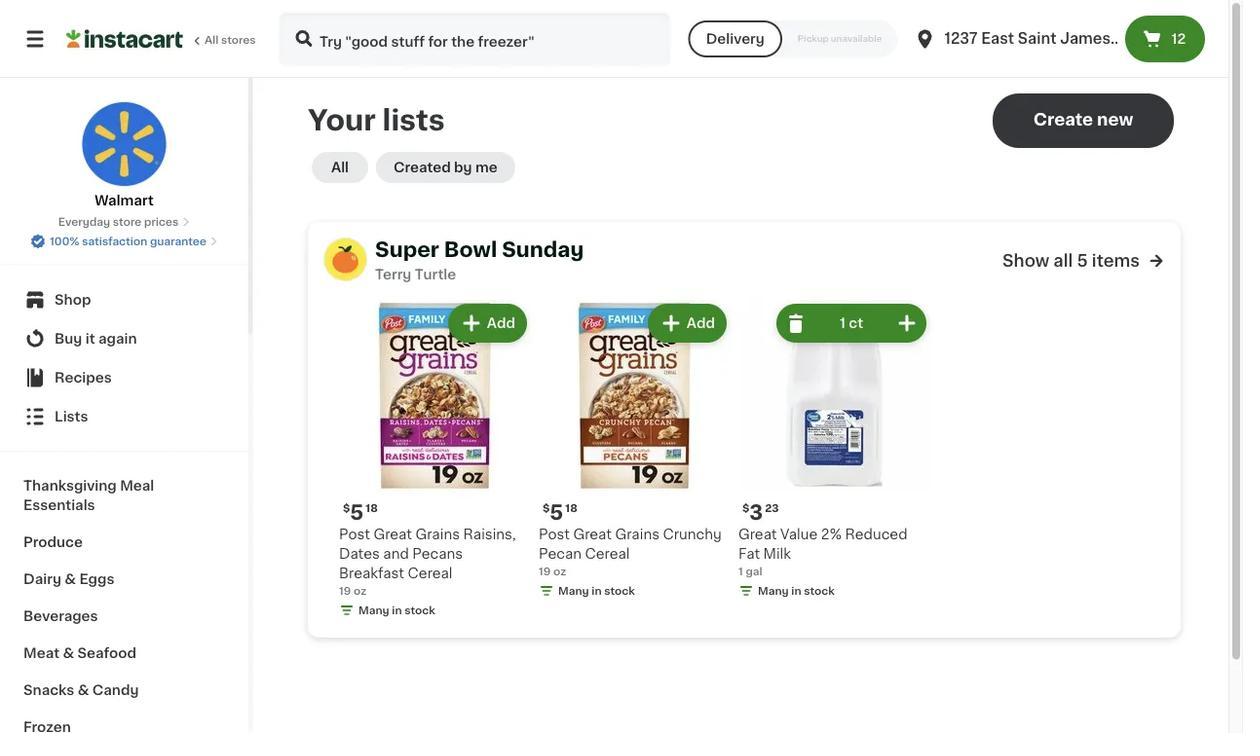 Task type: describe. For each thing, give the bounding box(es) containing it.
in for gal
[[792, 586, 802, 597]]

beverages
[[23, 610, 98, 624]]

eggs
[[79, 573, 114, 587]]

create
[[1034, 112, 1094, 128]]

produce
[[23, 536, 83, 550]]

1 product group from the left
[[339, 300, 531, 623]]

pecans
[[413, 548, 463, 561]]

dairy & eggs
[[23, 573, 114, 587]]

sunday
[[502, 239, 584, 260]]

walmart link
[[81, 101, 167, 211]]

grains for cereal
[[616, 528, 660, 542]]

produce link
[[12, 524, 237, 561]]

walmart logo image
[[81, 101, 167, 187]]

satisfaction
[[82, 236, 147, 247]]

service type group
[[689, 20, 898, 58]]

19 inside post great grains raisins, dates and pecans breakfast cereal 19 oz
[[339, 586, 351, 597]]

lists
[[383, 107, 445, 135]]

great inside great value 2% reduced fat milk 1 gal
[[739, 528, 777, 542]]

in for oz
[[592, 586, 602, 597]]

me
[[476, 161, 498, 174]]

post for post great grains crunchy pecan cereal
[[539, 528, 570, 542]]

$ 3 23
[[743, 502, 779, 523]]

many for oz
[[559, 586, 589, 597]]

delivery button
[[689, 20, 783, 58]]

all button
[[312, 152, 368, 183]]

add for raisins,
[[487, 317, 516, 330]]

everyday
[[58, 217, 110, 228]]

terry
[[375, 268, 412, 282]]

meat & seafood link
[[12, 636, 237, 673]]

fat
[[739, 548, 760, 561]]

many in stock for gal
[[758, 586, 835, 597]]

show
[[1003, 253, 1050, 270]]

items
[[1093, 253, 1140, 270]]

essentials
[[23, 499, 95, 513]]

saint
[[1018, 32, 1057, 46]]

2%
[[821, 528, 842, 542]]

your
[[308, 107, 376, 135]]

dates
[[339, 548, 380, 561]]

your lists
[[308, 107, 445, 135]]

gal
[[746, 567, 763, 578]]

guarantee
[[150, 236, 207, 247]]

value
[[781, 528, 818, 542]]

walmart
[[95, 194, 154, 208]]

created
[[394, 161, 451, 174]]

cereal inside post great grains raisins, dates and pecans breakfast cereal 19 oz
[[408, 567, 453, 581]]

meat
[[23, 647, 60, 661]]

100% satisfaction guarantee
[[50, 236, 207, 247]]

street
[[1115, 32, 1161, 46]]

post for post great grains raisins, dates and pecans breakfast cereal
[[339, 528, 370, 542]]

new
[[1098, 112, 1134, 128]]

thanksgiving meal essentials
[[23, 480, 154, 513]]

thanksgiving
[[23, 480, 117, 493]]

reduced
[[846, 528, 908, 542]]

and
[[383, 548, 409, 561]]

buy it again
[[55, 332, 137, 346]]

all
[[1054, 253, 1074, 270]]

super
[[375, 239, 439, 260]]

grains for and
[[416, 528, 460, 542]]

100%
[[50, 236, 79, 247]]

& for meat
[[63, 647, 74, 661]]

great value 2% reduced fat milk 1 gal
[[739, 528, 908, 578]]

post great grains raisins, dates and pecans breakfast cereal 19 oz
[[339, 528, 516, 597]]

milk
[[764, 548, 791, 561]]

turtle
[[415, 268, 456, 282]]

add for crunchy
[[687, 317, 715, 330]]

all for all
[[331, 161, 349, 174]]

& for dairy
[[65, 573, 76, 587]]

stock for milk
[[804, 586, 835, 597]]

$ for great value 2% reduced fat milk
[[743, 503, 750, 514]]

12
[[1172, 32, 1187, 46]]

beverages link
[[12, 598, 237, 636]]

snacks
[[23, 684, 74, 698]]

dairy
[[23, 573, 61, 587]]

remove great value 2% reduced fat milk image
[[785, 312, 808, 335]]

all stores
[[205, 35, 256, 45]]

3
[[750, 502, 763, 523]]

$ for post great grains crunchy pecan cereal
[[543, 503, 550, 514]]

Search field
[[281, 14, 669, 64]]

great for and
[[374, 528, 412, 542]]

12 button
[[1126, 16, 1206, 62]]

18 for post great grains raisins, dates and pecans breakfast cereal
[[366, 503, 378, 514]]

18 for post great grains crunchy pecan cereal
[[566, 503, 578, 514]]

1 ct
[[840, 317, 864, 330]]

oz inside post great grains raisins, dates and pecans breakfast cereal 19 oz
[[354, 586, 367, 597]]

thanksgiving meal essentials link
[[12, 468, 237, 524]]

lists
[[55, 410, 88, 424]]

19 inside post great grains crunchy pecan cereal 19 oz
[[539, 567, 551, 578]]

it
[[86, 332, 95, 346]]

pecan
[[539, 548, 582, 561]]



Task type: vqa. For each thing, say whether or not it's contained in the screenshot.
bottommost French
no



Task type: locate. For each thing, give the bounding box(es) containing it.
0 horizontal spatial many in stock
[[359, 606, 436, 617]]

2 $ from the left
[[543, 503, 550, 514]]

2 product group from the left
[[539, 300, 731, 603]]

stock down great value 2% reduced fat milk 1 gal
[[804, 586, 835, 597]]

grains left crunchy
[[616, 528, 660, 542]]

1 18 from the left
[[366, 503, 378, 514]]

stock for cereal
[[605, 586, 635, 597]]

0 vertical spatial oz
[[554, 567, 566, 578]]

1 horizontal spatial 5
[[550, 502, 564, 523]]

shop
[[55, 293, 91, 307]]

1 horizontal spatial add
[[687, 317, 715, 330]]

2 18 from the left
[[566, 503, 578, 514]]

shop link
[[12, 281, 237, 320]]

2 horizontal spatial product group
[[739, 300, 931, 603]]

2 horizontal spatial many in stock
[[758, 586, 835, 597]]

$ up pecan
[[543, 503, 550, 514]]

1 horizontal spatial great
[[574, 528, 612, 542]]

great inside post great grains crunchy pecan cereal 19 oz
[[574, 528, 612, 542]]

0 horizontal spatial 19
[[339, 586, 351, 597]]

many
[[559, 586, 589, 597], [758, 586, 789, 597], [359, 606, 390, 617]]

1 add button from the left
[[450, 306, 525, 341]]

1 horizontal spatial in
[[592, 586, 602, 597]]

0 vertical spatial all
[[205, 35, 219, 45]]

cereal inside post great grains crunchy pecan cereal 19 oz
[[585, 548, 630, 561]]

post
[[339, 528, 370, 542], [539, 528, 570, 542]]

1 horizontal spatial cereal
[[585, 548, 630, 561]]

5 for post great grains crunchy pecan cereal
[[550, 502, 564, 523]]

5 up dates at the bottom left of the page
[[350, 502, 364, 523]]

product group
[[339, 300, 531, 623], [539, 300, 731, 603], [739, 300, 931, 603]]

stock for and
[[405, 606, 436, 617]]

2 horizontal spatial in
[[792, 586, 802, 597]]

1 grains from the left
[[416, 528, 460, 542]]

0 horizontal spatial 1
[[739, 567, 743, 578]]

post inside post great grains crunchy pecan cereal 19 oz
[[539, 528, 570, 542]]

$ 5 18
[[343, 502, 378, 523], [543, 502, 578, 523]]

created by me
[[394, 161, 498, 174]]

2 great from the left
[[574, 528, 612, 542]]

everyday store prices
[[58, 217, 179, 228]]

18 up dates at the bottom left of the page
[[366, 503, 378, 514]]

0 horizontal spatial $ 5 18
[[343, 502, 378, 523]]

18 up pecan
[[566, 503, 578, 514]]

in down breakfast
[[392, 606, 402, 617]]

0 horizontal spatial many
[[359, 606, 390, 617]]

oz
[[554, 567, 566, 578], [354, 586, 367, 597]]

1 horizontal spatial post
[[539, 528, 570, 542]]

all for all stores
[[205, 35, 219, 45]]

prices
[[144, 217, 179, 228]]

3 great from the left
[[739, 528, 777, 542]]

many in stock down the milk
[[758, 586, 835, 597]]

in
[[592, 586, 602, 597], [792, 586, 802, 597], [392, 606, 402, 617]]

5
[[1078, 253, 1089, 270], [350, 502, 364, 523], [550, 502, 564, 523]]

1 $ from the left
[[343, 503, 350, 514]]

snacks & candy
[[23, 684, 139, 698]]

cereal
[[585, 548, 630, 561], [408, 567, 453, 581]]

1 horizontal spatial $
[[543, 503, 550, 514]]

5 up pecan
[[550, 502, 564, 523]]

all inside 'link'
[[205, 35, 219, 45]]

1237 east saint james street button
[[914, 12, 1161, 66]]

add left remove great value 2% reduced fat milk "image"
[[687, 317, 715, 330]]

2 horizontal spatial great
[[739, 528, 777, 542]]

1 add from the left
[[487, 317, 516, 330]]

add button for raisins,
[[450, 306, 525, 341]]

1 horizontal spatial grains
[[616, 528, 660, 542]]

crunchy
[[663, 528, 722, 542]]

1 post from the left
[[339, 528, 370, 542]]

created by me button
[[376, 152, 515, 183]]

0 horizontal spatial product group
[[339, 300, 531, 623]]

1 horizontal spatial $ 5 18
[[543, 502, 578, 523]]

1 vertical spatial &
[[63, 647, 74, 661]]

2 horizontal spatial stock
[[804, 586, 835, 597]]

1237
[[945, 32, 978, 46]]

great up fat
[[739, 528, 777, 542]]

$ left '23'
[[743, 503, 750, 514]]

$ 5 18 for post great grains crunchy pecan cereal
[[543, 502, 578, 523]]

0 vertical spatial &
[[65, 573, 76, 587]]

great
[[374, 528, 412, 542], [574, 528, 612, 542], [739, 528, 777, 542]]

$
[[343, 503, 350, 514], [543, 503, 550, 514], [743, 503, 750, 514]]

add
[[487, 317, 516, 330], [687, 317, 715, 330]]

& right meat
[[63, 647, 74, 661]]

5 for post great grains raisins, dates and pecans breakfast cereal
[[350, 502, 364, 523]]

1 vertical spatial 19
[[339, 586, 351, 597]]

great for cereal
[[574, 528, 612, 542]]

oz down pecan
[[554, 567, 566, 578]]

cereal right pecan
[[585, 548, 630, 561]]

0 horizontal spatial stock
[[405, 606, 436, 617]]

post inside post great grains raisins, dates and pecans breakfast cereal 19 oz
[[339, 528, 370, 542]]

buy
[[55, 332, 82, 346]]

dairy & eggs link
[[12, 561, 237, 598]]

19 down pecan
[[539, 567, 551, 578]]

by
[[454, 161, 472, 174]]

None search field
[[279, 12, 671, 66]]

many in stock for breakfast
[[359, 606, 436, 617]]

23
[[765, 503, 779, 514]]

1 horizontal spatial product group
[[539, 300, 731, 603]]

18
[[366, 503, 378, 514], [566, 503, 578, 514]]

&
[[65, 573, 76, 587], [63, 647, 74, 661], [78, 684, 89, 698]]

1 horizontal spatial all
[[331, 161, 349, 174]]

0 horizontal spatial add button
[[450, 306, 525, 341]]

1 vertical spatial oz
[[354, 586, 367, 597]]

0 vertical spatial 1
[[840, 317, 846, 330]]

1 vertical spatial cereal
[[408, 567, 453, 581]]

1 horizontal spatial many
[[559, 586, 589, 597]]

0 horizontal spatial all
[[205, 35, 219, 45]]

great up and
[[374, 528, 412, 542]]

grains inside post great grains raisins, dates and pecans breakfast cereal 19 oz
[[416, 528, 460, 542]]

create new
[[1034, 112, 1134, 128]]

1
[[840, 317, 846, 330], [739, 567, 743, 578]]

1237 east saint james street
[[945, 32, 1161, 46]]

breakfast
[[339, 567, 405, 581]]

1 left gal
[[739, 567, 743, 578]]

many for gal
[[758, 586, 789, 597]]

stores
[[221, 35, 256, 45]]

in for breakfast
[[392, 606, 402, 617]]

2 add from the left
[[687, 317, 715, 330]]

1 horizontal spatial many in stock
[[559, 586, 635, 597]]

delivery
[[706, 32, 765, 46]]

snacks & candy link
[[12, 673, 237, 710]]

raisins,
[[464, 528, 516, 542]]

buy it again link
[[12, 320, 237, 359]]

post up pecan
[[539, 528, 570, 542]]

2 horizontal spatial $
[[743, 503, 750, 514]]

product group containing 3
[[739, 300, 931, 603]]

instacart logo image
[[66, 27, 183, 51]]

great up pecan
[[574, 528, 612, 542]]

east
[[982, 32, 1015, 46]]

2 add button from the left
[[650, 306, 725, 341]]

post up dates at the bottom left of the page
[[339, 528, 370, 542]]

show all 5 items
[[1003, 253, 1140, 270]]

$ inside $ 3 23
[[743, 503, 750, 514]]

stock down post great grains crunchy pecan cereal 19 oz
[[605, 586, 635, 597]]

stock down post great grains raisins, dates and pecans breakfast cereal 19 oz
[[405, 606, 436, 617]]

many down breakfast
[[359, 606, 390, 617]]

& left candy
[[78, 684, 89, 698]]

$ 5 18 up dates at the bottom left of the page
[[343, 502, 378, 523]]

oz down breakfast
[[354, 586, 367, 597]]

again
[[98, 332, 137, 346]]

0 horizontal spatial great
[[374, 528, 412, 542]]

ct
[[849, 317, 864, 330]]

1 horizontal spatial add button
[[650, 306, 725, 341]]

0 horizontal spatial 5
[[350, 502, 364, 523]]

many down gal
[[758, 586, 789, 597]]

1 vertical spatial all
[[331, 161, 349, 174]]

0 horizontal spatial grains
[[416, 528, 460, 542]]

in down post great grains crunchy pecan cereal 19 oz
[[592, 586, 602, 597]]

post great grains crunchy pecan cereal 19 oz
[[539, 528, 722, 578]]

1 horizontal spatial 1
[[840, 317, 846, 330]]

add down super bowl sunday terry turtle
[[487, 317, 516, 330]]

1 vertical spatial 1
[[739, 567, 743, 578]]

1 inside great value 2% reduced fat milk 1 gal
[[739, 567, 743, 578]]

many in stock down breakfast
[[359, 606, 436, 617]]

recipes link
[[12, 359, 237, 398]]

all left stores
[[205, 35, 219, 45]]

add button
[[450, 306, 525, 341], [650, 306, 725, 341]]

candy
[[92, 684, 139, 698]]

many for breakfast
[[359, 606, 390, 617]]

2 horizontal spatial many
[[758, 586, 789, 597]]

$ for post great grains raisins, dates and pecans breakfast cereal
[[343, 503, 350, 514]]

1 $ 5 18 from the left
[[343, 502, 378, 523]]

many in stock
[[559, 586, 635, 597], [758, 586, 835, 597], [359, 606, 436, 617]]

1 horizontal spatial 19
[[539, 567, 551, 578]]

grains up pecans
[[416, 528, 460, 542]]

meat & seafood
[[23, 647, 136, 661]]

bowl
[[444, 239, 497, 260]]

0 vertical spatial 19
[[539, 567, 551, 578]]

grains inside post great grains crunchy pecan cereal 19 oz
[[616, 528, 660, 542]]

1 horizontal spatial oz
[[554, 567, 566, 578]]

all stores link
[[66, 12, 257, 66]]

all inside button
[[331, 161, 349, 174]]

2 grains from the left
[[616, 528, 660, 542]]

0 horizontal spatial add
[[487, 317, 516, 330]]

recipes
[[55, 371, 112, 385]]

0 vertical spatial cereal
[[585, 548, 630, 561]]

2 horizontal spatial 5
[[1078, 253, 1089, 270]]

0 horizontal spatial oz
[[354, 586, 367, 597]]

0 horizontal spatial post
[[339, 528, 370, 542]]

lists link
[[12, 398, 237, 437]]

all down your
[[331, 161, 349, 174]]

2 post from the left
[[539, 528, 570, 542]]

2 vertical spatial &
[[78, 684, 89, 698]]

1 horizontal spatial 18
[[566, 503, 578, 514]]

0 horizontal spatial 18
[[366, 503, 378, 514]]

everyday store prices link
[[58, 214, 190, 230]]

& left the eggs on the left bottom of page
[[65, 573, 76, 587]]

many down pecan
[[559, 586, 589, 597]]

1 horizontal spatial stock
[[605, 586, 635, 597]]

& for snacks
[[78, 684, 89, 698]]

super bowl sunday terry turtle
[[375, 239, 584, 282]]

seafood
[[78, 647, 136, 661]]

3 $ from the left
[[743, 503, 750, 514]]

add button for crunchy
[[650, 306, 725, 341]]

19 down breakfast
[[339, 586, 351, 597]]

0 horizontal spatial $
[[343, 503, 350, 514]]

$ 5 18 up pecan
[[543, 502, 578, 523]]

5 right 'all'
[[1078, 253, 1089, 270]]

in down great value 2% reduced fat milk 1 gal
[[792, 586, 802, 597]]

create new button
[[993, 94, 1175, 148]]

$ 5 18 for post great grains raisins, dates and pecans breakfast cereal
[[343, 502, 378, 523]]

cereal down pecans
[[408, 567, 453, 581]]

0 horizontal spatial cereal
[[408, 567, 453, 581]]

many in stock for oz
[[559, 586, 635, 597]]

oz inside post great grains crunchy pecan cereal 19 oz
[[554, 567, 566, 578]]

great inside post great grains raisins, dates and pecans breakfast cereal 19 oz
[[374, 528, 412, 542]]

$ up dates at the bottom left of the page
[[343, 503, 350, 514]]

1 great from the left
[[374, 528, 412, 542]]

2 $ 5 18 from the left
[[543, 502, 578, 523]]

3 product group from the left
[[739, 300, 931, 603]]

1 left ct
[[840, 317, 846, 330]]

100% satisfaction guarantee button
[[30, 230, 218, 250]]

store
[[113, 217, 142, 228]]

james
[[1061, 32, 1111, 46]]

many in stock down post great grains crunchy pecan cereal 19 oz
[[559, 586, 635, 597]]

0 horizontal spatial in
[[392, 606, 402, 617]]

increment quantity of great value 2% reduced fat milk image
[[896, 312, 919, 335]]



